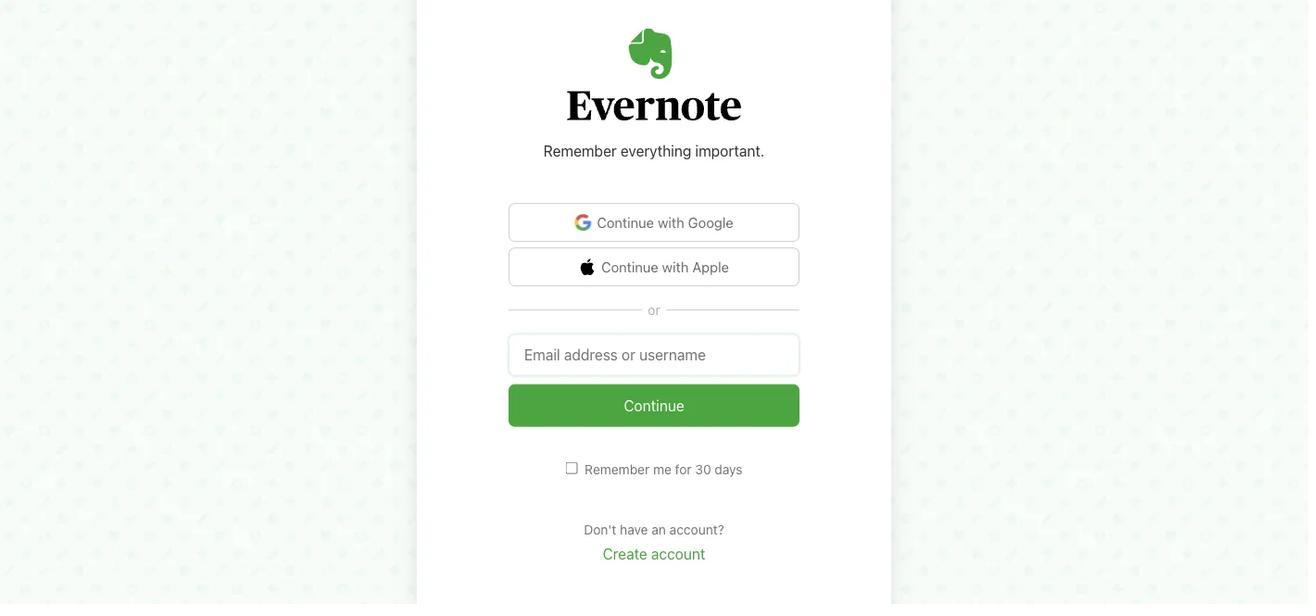 Task type: describe. For each thing, give the bounding box(es) containing it.
evernote image
[[567, 29, 741, 121]]

apple
[[693, 259, 729, 275]]

create account link
[[603, 546, 706, 563]]

me
[[653, 462, 672, 477]]

or
[[648, 302, 661, 317]]

an
[[652, 522, 666, 538]]

for
[[675, 462, 692, 477]]

account
[[652, 546, 706, 563]]

everything
[[621, 143, 692, 160]]

remember everything important.
[[544, 143, 765, 160]]

days
[[715, 462, 743, 477]]

continue with apple
[[602, 259, 729, 275]]

don't have an account? create account
[[584, 522, 725, 563]]

continue with google
[[597, 214, 734, 230]]

remember me for 30 days
[[585, 462, 743, 477]]

30
[[695, 462, 711, 477]]

Remember me for 30 days checkbox
[[566, 462, 578, 474]]

with for apple
[[662, 259, 689, 275]]

continue for continue with google
[[597, 214, 654, 230]]



Task type: vqa. For each thing, say whether or not it's contained in the screenshot.
first More actions image from the left
no



Task type: locate. For each thing, give the bounding box(es) containing it.
remember left me
[[585, 462, 650, 477]]

important.
[[696, 143, 765, 160]]

create
[[603, 546, 648, 563]]

with
[[658, 214, 685, 230], [662, 259, 689, 275]]

0 vertical spatial remember
[[544, 143, 617, 160]]

0 vertical spatial continue
[[597, 214, 654, 230]]

remember for remember me for 30 days
[[585, 462, 650, 477]]

continue with apple link
[[509, 247, 800, 286]]

1 vertical spatial continue
[[602, 259, 659, 275]]

google
[[688, 214, 734, 230]]

account?
[[670, 522, 725, 538]]

continue up continue with apple link
[[597, 214, 654, 230]]

None submit
[[509, 384, 800, 427]]

continue
[[597, 214, 654, 230], [602, 259, 659, 275]]

remember for remember everything important.
[[544, 143, 617, 160]]

remember left everything
[[544, 143, 617, 160]]

1 vertical spatial remember
[[585, 462, 650, 477]]

0 vertical spatial with
[[658, 214, 685, 230]]

remember
[[544, 143, 617, 160], [585, 462, 650, 477]]

continue up or
[[602, 259, 659, 275]]

1 vertical spatial with
[[662, 259, 689, 275]]

have
[[620, 522, 648, 538]]

with left "google"
[[658, 214, 685, 230]]

with left apple
[[662, 259, 689, 275]]

with for google
[[658, 214, 685, 230]]

continue for continue with apple
[[602, 259, 659, 275]]

don't
[[584, 522, 617, 538]]

Email address or username text field
[[509, 334, 800, 376]]



